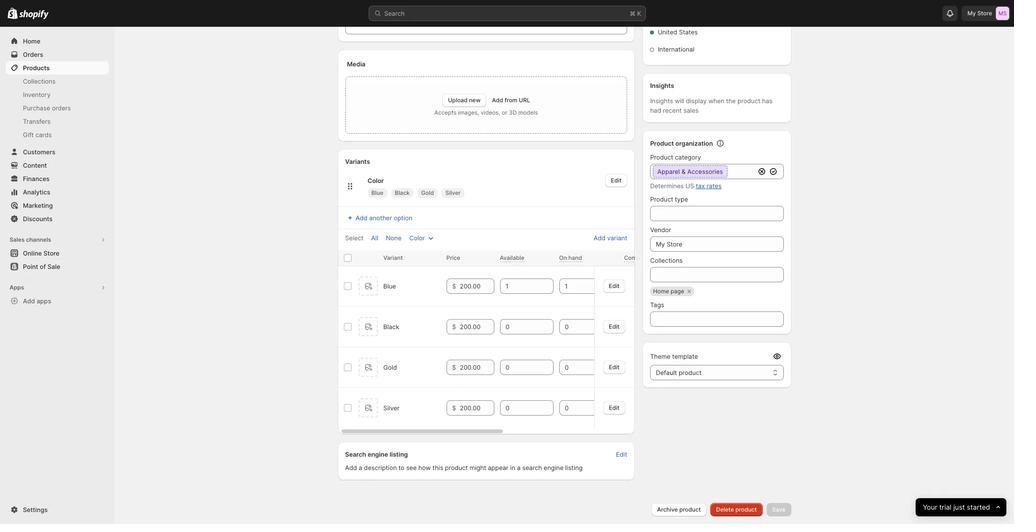 Task type: vqa. For each thing, say whether or not it's contained in the screenshot.
insights will display when the product has had recent sales
yes



Task type: describe. For each thing, give the bounding box(es) containing it.
1 vertical spatial silver
[[383, 404, 400, 412]]

might
[[470, 464, 486, 471]]

product for product category
[[650, 153, 673, 161]]

1 horizontal spatial silver
[[445, 189, 461, 196]]

insights will display when the product has had recent sales
[[650, 97, 773, 114]]

collections link
[[6, 75, 109, 88]]

edit button
[[605, 174, 627, 187]]

marketing
[[23, 202, 53, 209]]

product for archive product
[[679, 506, 701, 513]]

purchase orders
[[23, 104, 71, 112]]

another
[[369, 214, 392, 222]]

Vendor text field
[[650, 236, 784, 252]]

archive product
[[657, 506, 701, 513]]

determines
[[650, 182, 684, 190]]

had
[[650, 107, 661, 114]]

add another option button
[[339, 211, 418, 225]]

edit link for blue
[[603, 279, 625, 293]]

0 vertical spatial gold
[[421, 189, 434, 196]]

trial
[[939, 503, 951, 511]]

edit for silver
[[609, 404, 620, 411]]

rates
[[707, 182, 722, 190]]

media
[[347, 60, 365, 68]]

theme template
[[650, 353, 698, 360]]

edit link for silver
[[603, 401, 625, 414]]

$ text field
[[460, 400, 494, 416]]

default
[[656, 369, 677, 376]]

customers link
[[6, 145, 109, 159]]

accepts
[[434, 109, 457, 116]]

videos,
[[481, 109, 500, 116]]

display
[[686, 97, 707, 105]]

search
[[522, 464, 542, 471]]

appear
[[488, 464, 508, 471]]

0 vertical spatial color
[[368, 177, 384, 184]]

sales
[[684, 107, 699, 114]]

search for search engine listing
[[345, 450, 366, 458]]

product category
[[650, 153, 701, 161]]

analytics link
[[6, 185, 109, 199]]

upload
[[448, 96, 468, 104]]

Tags text field
[[650, 311, 784, 327]]

1 horizontal spatial collections
[[650, 257, 683, 264]]

customers
[[23, 148, 55, 156]]

store for online store
[[44, 249, 59, 257]]

0 vertical spatial engine
[[368, 450, 388, 458]]

settings link
[[6, 503, 109, 516]]

sale
[[47, 263, 60, 270]]

default product
[[656, 369, 702, 376]]

edit link for gold
[[603, 360, 625, 374]]

product inside insights will display when the product has had recent sales
[[738, 97, 760, 105]]

edit for gold
[[609, 363, 620, 370]]

my
[[968, 10, 976, 17]]

$ for silver
[[452, 404, 456, 412]]

home page
[[653, 288, 684, 295]]

finances
[[23, 175, 50, 182]]

content
[[23, 161, 47, 169]]

variant
[[383, 254, 403, 261]]

0 horizontal spatial listing
[[390, 450, 408, 458]]

us
[[686, 182, 694, 190]]

add for add a description to see how this product might appear in a search engine listing
[[345, 464, 357, 471]]

k
[[637, 10, 641, 17]]

delete product
[[716, 506, 757, 513]]

how
[[419, 464, 431, 471]]

product for product organization
[[650, 139, 674, 147]]

orders
[[23, 51, 43, 58]]

purchase
[[23, 104, 50, 112]]

home page link
[[653, 287, 684, 296]]

options element for black $ text box
[[383, 323, 399, 331]]

your trial just started
[[923, 503, 990, 511]]

states
[[679, 28, 698, 36]]

hand
[[568, 254, 582, 261]]

my store
[[968, 10, 992, 17]]

finances link
[[6, 172, 109, 185]]

1 vertical spatial blue
[[383, 282, 396, 290]]

products
[[23, 64, 50, 72]]

add for add from url
[[492, 96, 503, 104]]

sales
[[10, 236, 25, 243]]

insights for insights will display when the product has had recent sales
[[650, 97, 673, 105]]

add from url button
[[492, 96, 530, 104]]

discounts link
[[6, 212, 109, 225]]

price
[[446, 254, 460, 261]]

archive product button
[[651, 503, 707, 516]]

select
[[345, 234, 364, 242]]

color inside color dropdown button
[[409, 234, 425, 242]]

has
[[762, 97, 773, 105]]

apps
[[37, 297, 51, 305]]

options element for $ text field
[[383, 404, 400, 412]]

when
[[708, 97, 724, 105]]

this
[[433, 464, 443, 471]]

0 vertical spatial black
[[395, 189, 410, 196]]

home for home
[[23, 37, 40, 45]]

products link
[[6, 61, 109, 75]]

organization
[[676, 139, 713, 147]]

$ for blue
[[452, 282, 456, 290]]

in
[[510, 464, 515, 471]]

⌘ k
[[630, 10, 641, 17]]

committed
[[624, 254, 655, 261]]

0 horizontal spatial gold
[[383, 364, 397, 371]]

category
[[675, 153, 701, 161]]

transfers link
[[6, 115, 109, 128]]

available
[[500, 254, 524, 261]]

tax
[[696, 182, 705, 190]]

page
[[671, 288, 684, 295]]

option
[[394, 214, 412, 222]]

product for product type
[[650, 195, 673, 203]]



Task type: locate. For each thing, give the bounding box(es) containing it.
add down search engine listing
[[345, 464, 357, 471]]

$ for black
[[452, 323, 456, 331]]

0 horizontal spatial color
[[368, 177, 384, 184]]

3 edit link from the top
[[603, 360, 625, 374]]

3 $ text field from the top
[[460, 360, 494, 375]]

0 horizontal spatial search
[[345, 450, 366, 458]]

0 horizontal spatial a
[[359, 464, 362, 471]]

$ text field for blue
[[460, 279, 494, 294]]

description
[[364, 464, 397, 471]]

none button
[[380, 231, 407, 245]]

purchase orders link
[[6, 101, 109, 115]]

search for search
[[384, 10, 405, 17]]

store right my
[[977, 10, 992, 17]]

listing
[[390, 450, 408, 458], [565, 464, 583, 471]]

1 vertical spatial $ text field
[[460, 319, 494, 334]]

determines us tax rates
[[650, 182, 722, 190]]

see
[[406, 464, 417, 471]]

will
[[675, 97, 684, 105]]

1 edit link from the top
[[603, 279, 625, 293]]

options element containing blue
[[383, 282, 396, 290]]

edit inside button
[[616, 450, 627, 458]]

options element
[[383, 282, 396, 290], [383, 323, 399, 331], [383, 364, 397, 371], [383, 404, 400, 412]]

images,
[[458, 109, 479, 116]]

engine up "description"
[[368, 450, 388, 458]]

add for add another option
[[356, 214, 368, 222]]

channels
[[26, 236, 51, 243]]

add another option
[[356, 214, 412, 222]]

2 vertical spatial $ text field
[[460, 360, 494, 375]]

edit
[[611, 177, 622, 184], [609, 282, 620, 289], [609, 323, 620, 330], [609, 363, 620, 370], [609, 404, 620, 411], [616, 450, 627, 458]]

home up tags
[[653, 288, 669, 295]]

just
[[953, 503, 965, 511]]

theme
[[650, 353, 671, 360]]

Product type text field
[[650, 206, 784, 221]]

color down variants
[[368, 177, 384, 184]]

2 edit link from the top
[[603, 320, 625, 333]]

new
[[469, 96, 481, 104]]

a right in at the bottom right of page
[[517, 464, 521, 471]]

1 a from the left
[[359, 464, 362, 471]]

2 options element from the top
[[383, 323, 399, 331]]

blue down variant
[[383, 282, 396, 290]]

options element for $ text box associated with gold
[[383, 364, 397, 371]]

store for my store
[[977, 10, 992, 17]]

home for home page
[[653, 288, 669, 295]]

1 vertical spatial search
[[345, 450, 366, 458]]

1 vertical spatial gold
[[383, 364, 397, 371]]

0 horizontal spatial store
[[44, 249, 59, 257]]

product organization
[[650, 139, 713, 147]]

1 vertical spatial color
[[409, 234, 425, 242]]

product up product category on the right
[[650, 139, 674, 147]]

edit inside dropdown button
[[611, 177, 622, 184]]

color right the none button
[[409, 234, 425, 242]]

1 insights from the top
[[650, 82, 674, 89]]

4 edit link from the top
[[603, 401, 625, 414]]

add left the 'another'
[[356, 214, 368, 222]]

0 horizontal spatial collections
[[23, 77, 56, 85]]

vendor
[[650, 226, 671, 234]]

0 vertical spatial store
[[977, 10, 992, 17]]

upload new
[[448, 96, 481, 104]]

color
[[368, 177, 384, 184], [409, 234, 425, 242]]

orders
[[52, 104, 71, 112]]

1 $ text field from the top
[[460, 279, 494, 294]]

1 horizontal spatial gold
[[421, 189, 434, 196]]

add left from
[[492, 96, 503, 104]]

options element containing silver
[[383, 404, 400, 412]]

product right the
[[738, 97, 760, 105]]

1 horizontal spatial search
[[384, 10, 405, 17]]

my store image
[[996, 7, 1009, 20]]

1 horizontal spatial color
[[409, 234, 425, 242]]

discounts
[[23, 215, 53, 223]]

2 a from the left
[[517, 464, 521, 471]]

gift cards
[[23, 131, 52, 139]]

a
[[359, 464, 362, 471], [517, 464, 521, 471]]

3 $ from the top
[[452, 364, 456, 371]]

save
[[772, 506, 786, 513]]

store up sale
[[44, 249, 59, 257]]

1 horizontal spatial listing
[[565, 464, 583, 471]]

listing up to
[[390, 450, 408, 458]]

$ text field for black
[[460, 319, 494, 334]]

add apps button
[[6, 294, 109, 308]]

edit for black
[[609, 323, 620, 330]]

0 vertical spatial insights
[[650, 82, 674, 89]]

product
[[650, 139, 674, 147], [650, 153, 673, 161], [650, 195, 673, 203]]

edit link for black
[[603, 320, 625, 333]]

1 vertical spatial store
[[44, 249, 59, 257]]

delete product button
[[710, 503, 763, 516]]

home
[[23, 37, 40, 45], [653, 288, 669, 295]]

0 vertical spatial collections
[[23, 77, 56, 85]]

options element containing gold
[[383, 364, 397, 371]]

on
[[559, 254, 567, 261]]

a left "description"
[[359, 464, 362, 471]]

add
[[492, 96, 503, 104], [356, 214, 368, 222], [594, 234, 606, 242], [23, 297, 35, 305], [345, 464, 357, 471]]

None number field
[[500, 279, 539, 294], [559, 279, 598, 294], [500, 319, 539, 334], [559, 319, 598, 334], [500, 360, 539, 375], [559, 360, 598, 375], [500, 400, 539, 416], [559, 400, 598, 416], [500, 279, 539, 294], [559, 279, 598, 294], [500, 319, 539, 334], [559, 319, 598, 334], [500, 360, 539, 375], [559, 360, 598, 375], [500, 400, 539, 416], [559, 400, 598, 416]]

0 vertical spatial search
[[384, 10, 405, 17]]

color button
[[404, 231, 441, 245]]

3 product from the top
[[650, 195, 673, 203]]

product right 'delete' at right
[[735, 506, 757, 513]]

0 vertical spatial listing
[[390, 450, 408, 458]]

4 $ from the top
[[452, 404, 456, 412]]

search engine listing
[[345, 450, 408, 458]]

listing right search
[[565, 464, 583, 471]]

edit button
[[610, 448, 633, 461]]

product down product organization
[[650, 153, 673, 161]]

home up orders on the top of the page
[[23, 37, 40, 45]]

united
[[658, 28, 677, 36]]

add from url
[[492, 96, 530, 104]]

variants
[[345, 158, 370, 165]]

product right archive
[[679, 506, 701, 513]]

of
[[40, 263, 46, 270]]

$ text field
[[460, 279, 494, 294], [460, 319, 494, 334], [460, 360, 494, 375]]

to
[[399, 464, 405, 471]]

orders link
[[6, 48, 109, 61]]

1 vertical spatial insights
[[650, 97, 673, 105]]

⌘
[[630, 10, 636, 17]]

sales channels
[[10, 236, 51, 243]]

product
[[738, 97, 760, 105], [679, 369, 702, 376], [445, 464, 468, 471], [679, 506, 701, 513], [735, 506, 757, 513]]

add for add variant
[[594, 234, 606, 242]]

store inside 'link'
[[44, 249, 59, 257]]

content link
[[6, 159, 109, 172]]

2 vertical spatial product
[[650, 195, 673, 203]]

edit link
[[603, 279, 625, 293], [603, 320, 625, 333], [603, 360, 625, 374], [603, 401, 625, 414]]

or
[[502, 109, 507, 116]]

1 horizontal spatial a
[[517, 464, 521, 471]]

0 vertical spatial blue
[[371, 189, 383, 196]]

insights for insights
[[650, 82, 674, 89]]

tags
[[650, 301, 664, 309]]

from
[[505, 96, 517, 104]]

engine
[[368, 450, 388, 458], [544, 464, 564, 471]]

0 vertical spatial $ text field
[[460, 279, 494, 294]]

transfers
[[23, 118, 51, 125]]

add for add apps
[[23, 297, 35, 305]]

add variant
[[594, 234, 627, 242]]

$ for gold
[[452, 364, 456, 371]]

black
[[395, 189, 410, 196], [383, 323, 399, 331]]

add inside "button"
[[23, 297, 35, 305]]

shopify image
[[19, 10, 49, 19]]

point of sale link
[[6, 260, 109, 273]]

product for delete product
[[735, 506, 757, 513]]

online store
[[23, 249, 59, 257]]

engine right search
[[544, 464, 564, 471]]

1 $ from the top
[[452, 282, 456, 290]]

options element containing black
[[383, 323, 399, 331]]

$ text field for gold
[[460, 360, 494, 375]]

product down template
[[679, 369, 702, 376]]

1 vertical spatial black
[[383, 323, 399, 331]]

product type
[[650, 195, 688, 203]]

1 vertical spatial home
[[653, 288, 669, 295]]

1 horizontal spatial home
[[653, 288, 669, 295]]

Collections text field
[[650, 267, 784, 282]]

1 vertical spatial listing
[[565, 464, 583, 471]]

options element for $ text box associated with blue
[[383, 282, 396, 290]]

product for default product
[[679, 369, 702, 376]]

your trial just started button
[[916, 498, 1007, 516]]

Product category text field
[[650, 164, 755, 179]]

3 options element from the top
[[383, 364, 397, 371]]

edit for blue
[[609, 282, 620, 289]]

0 horizontal spatial silver
[[383, 404, 400, 412]]

product right "this"
[[445, 464, 468, 471]]

0 vertical spatial silver
[[445, 189, 461, 196]]

gift
[[23, 131, 34, 139]]

product inside delete product 'button'
[[735, 506, 757, 513]]

blue up "add another option" button
[[371, 189, 383, 196]]

1 vertical spatial collections
[[650, 257, 683, 264]]

2 $ text field from the top
[[460, 319, 494, 334]]

0 vertical spatial product
[[650, 139, 674, 147]]

analytics
[[23, 188, 50, 196]]

models
[[518, 109, 538, 116]]

sales channels button
[[6, 233, 109, 246]]

delete
[[716, 506, 734, 513]]

1 options element from the top
[[383, 282, 396, 290]]

your
[[923, 503, 938, 511]]

add left the apps
[[23, 297, 35, 305]]

1 horizontal spatial engine
[[544, 464, 564, 471]]

save button
[[767, 503, 791, 516]]

product inside archive product button
[[679, 506, 701, 513]]

insights inside insights will display when the product has had recent sales
[[650, 97, 673, 105]]

2 product from the top
[[650, 153, 673, 161]]

0 vertical spatial home
[[23, 37, 40, 45]]

online
[[23, 249, 42, 257]]

2 $ from the top
[[452, 323, 456, 331]]

4 options element from the top
[[383, 404, 400, 412]]

0 horizontal spatial home
[[23, 37, 40, 45]]

marketing link
[[6, 199, 109, 212]]

$
[[452, 282, 456, 290], [452, 323, 456, 331], [452, 364, 456, 371], [452, 404, 456, 412]]

collections up home page
[[650, 257, 683, 264]]

1 product from the top
[[650, 139, 674, 147]]

apps
[[10, 284, 24, 291]]

the
[[726, 97, 736, 105]]

type
[[675, 195, 688, 203]]

3d
[[509, 109, 517, 116]]

2 insights from the top
[[650, 97, 673, 105]]

0 horizontal spatial engine
[[368, 450, 388, 458]]

template
[[672, 353, 698, 360]]

1 vertical spatial product
[[650, 153, 673, 161]]

1 horizontal spatial store
[[977, 10, 992, 17]]

product down determines
[[650, 195, 673, 203]]

collections up the inventory
[[23, 77, 56, 85]]

1 vertical spatial engine
[[544, 464, 564, 471]]

add left variant
[[594, 234, 606, 242]]

cards
[[35, 131, 52, 139]]

online store link
[[6, 246, 109, 260]]

shopify image
[[8, 8, 18, 19]]

inventory link
[[6, 88, 109, 101]]



